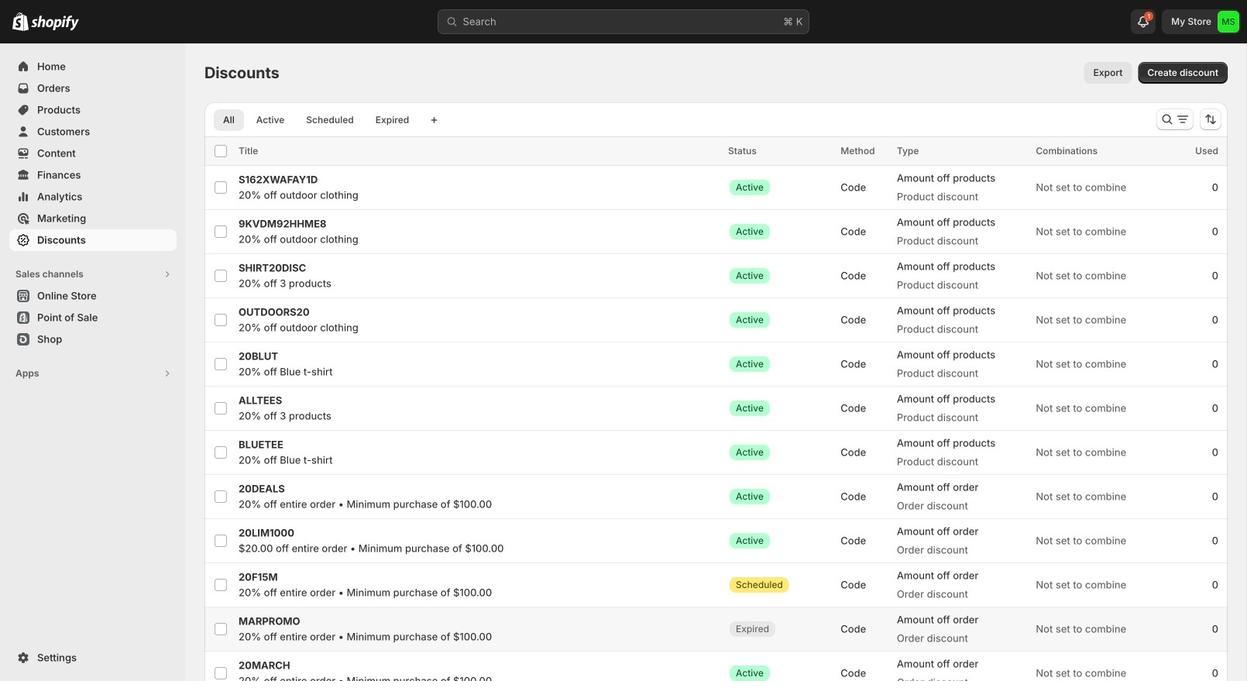 Task type: vqa. For each thing, say whether or not it's contained in the screenshot.
"Orders" link
no



Task type: describe. For each thing, give the bounding box(es) containing it.
my store image
[[1218, 11, 1240, 33]]

0 horizontal spatial shopify image
[[12, 12, 29, 31]]



Task type: locate. For each thing, give the bounding box(es) containing it.
shopify image
[[12, 12, 29, 31], [31, 15, 79, 31]]

1 horizontal spatial shopify image
[[31, 15, 79, 31]]

tab list
[[211, 108, 422, 131]]



